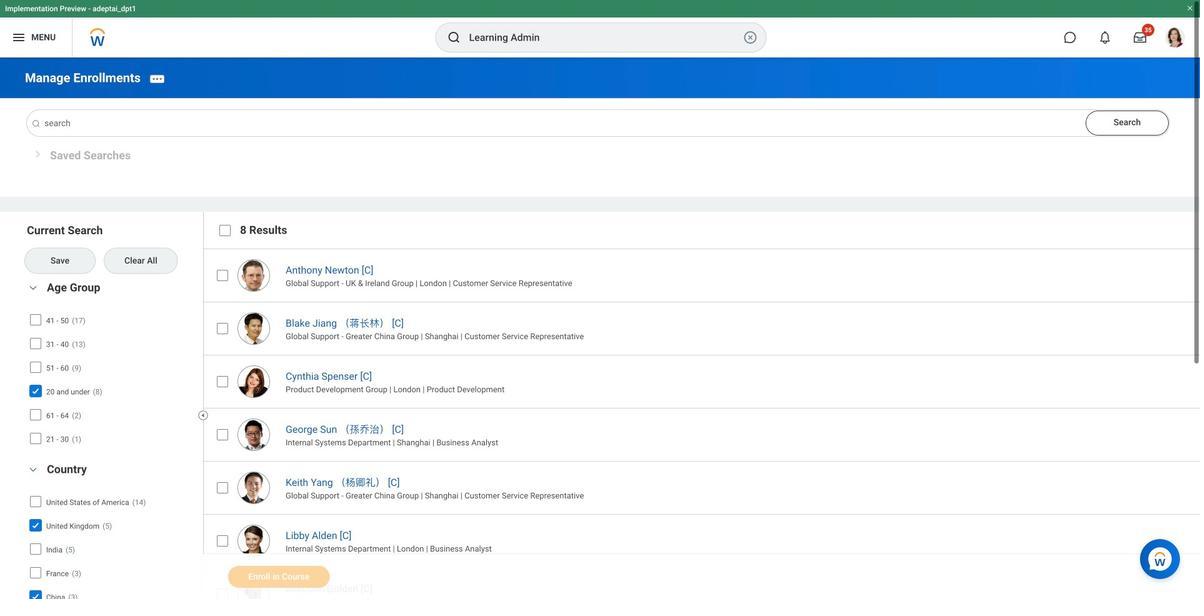 Task type: describe. For each thing, give the bounding box(es) containing it.
search image
[[447, 30, 462, 45]]

chevron down image for second group
[[26, 466, 41, 475]]

5 list item from the top
[[203, 462, 1201, 515]]

x circle image
[[743, 30, 758, 45]]

justify image
[[11, 30, 26, 45]]

Search Workday  search field
[[469, 24, 741, 51]]

4 list item from the top
[[203, 408, 1201, 462]]

7 list item from the top
[[203, 568, 1201, 600]]

tree for second group from the bottom
[[28, 310, 193, 450]]

profile logan mcneil image
[[1166, 28, 1186, 50]]

notifications large image
[[1099, 31, 1112, 44]]

Manage Enrollments text field
[[27, 110, 1170, 136]]



Task type: vqa. For each thing, say whether or not it's contained in the screenshot.
x image
no



Task type: locate. For each thing, give the bounding box(es) containing it.
tree
[[28, 310, 193, 450], [28, 492, 193, 600]]

1 chevron down image from the top
[[26, 284, 41, 293]]

0 vertical spatial check small image
[[28, 518, 43, 533]]

filter search field
[[25, 223, 205, 600]]

close environment banner image
[[1187, 4, 1194, 12]]

0 vertical spatial chevron down image
[[26, 284, 41, 293]]

search image
[[31, 119, 41, 129]]

main content
[[0, 58, 1201, 600]]

banner
[[0, 0, 1201, 58]]

tree for second group
[[28, 492, 193, 600]]

1 list item from the top
[[203, 249, 1201, 302]]

6 list item from the top
[[203, 515, 1201, 568]]

2 group from the top
[[25, 462, 197, 600]]

1 vertical spatial tree
[[28, 492, 193, 600]]

1 vertical spatial group
[[25, 462, 197, 600]]

1 check small image from the top
[[28, 518, 43, 533]]

2 list item from the top
[[203, 302, 1201, 355]]

2 tree from the top
[[28, 492, 193, 600]]

inbox large image
[[1134, 31, 1147, 44]]

1 vertical spatial chevron down image
[[26, 466, 41, 475]]

chevron down image
[[26, 284, 41, 293], [26, 466, 41, 475]]

chevron down image for second group from the bottom
[[26, 284, 41, 293]]

check small image
[[28, 518, 43, 533], [28, 590, 43, 600]]

2 check small image from the top
[[28, 590, 43, 600]]

0 vertical spatial tree
[[28, 310, 193, 450]]

group
[[25, 280, 197, 452], [25, 462, 197, 600]]

1 group from the top
[[25, 280, 197, 452]]

None search field
[[25, 110, 1170, 136]]

list item
[[203, 249, 1201, 302], [203, 302, 1201, 355], [203, 355, 1201, 408], [203, 408, 1201, 462], [203, 462, 1201, 515], [203, 515, 1201, 568], [203, 568, 1201, 600]]

1 vertical spatial check small image
[[28, 590, 43, 600]]

2 chevron down image from the top
[[26, 466, 41, 475]]

1 tree from the top
[[28, 310, 193, 450]]

check small image
[[28, 384, 43, 399]]

3 list item from the top
[[203, 355, 1201, 408]]

0 vertical spatial group
[[25, 280, 197, 452]]



